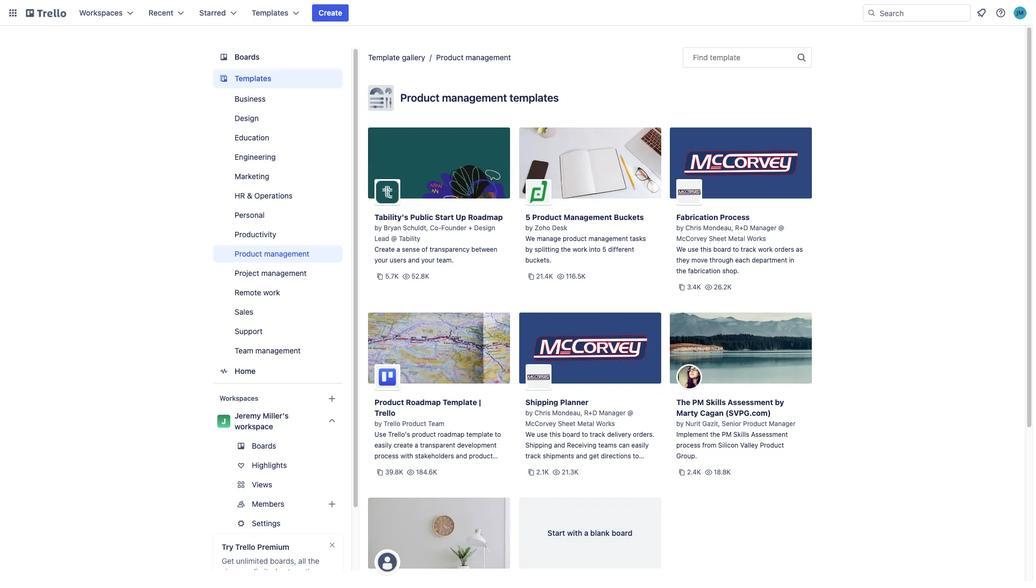 Task type: describe. For each thing, give the bounding box(es) containing it.
template board image
[[218, 72, 230, 85]]

find template
[[694, 53, 741, 62]]

back to home image
[[26, 4, 66, 22]]

and up shipments
[[554, 442, 566, 450]]

fabrication
[[677, 213, 719, 222]]

&
[[247, 191, 252, 200]]

members
[[252, 500, 285, 509]]

a inside the start with a blank board button
[[585, 529, 589, 538]]

teams
[[599, 442, 617, 450]]

2.4k
[[688, 468, 702, 477]]

21.3k
[[562, 468, 579, 477]]

premium
[[257, 543, 290, 552]]

education link
[[213, 129, 343, 146]]

easily inside product roadmap template | trello by trello product team use trello's product roadmap template to easily create a transparent development process with stakeholders and product owners.
[[375, 442, 392, 450]]

hr & operations
[[235, 191, 293, 200]]

fabrication process by chris mondeau, r+d manager @ mccorvey sheet metal works we use this board to track work orders as they move through each department in the fabrication shop.
[[677, 213, 804, 275]]

1 vertical spatial trello
[[384, 420, 401, 428]]

manager inside the "the pm skills assessment by marty cagan (svpg.com) by nurit gazit, senior product manager implement the pm skills assessment process from silicon valley product group."
[[769, 420, 796, 428]]

up
[[456, 213, 466, 222]]

0 vertical spatial assessment
[[728, 398, 774, 407]]

orders
[[775, 246, 795, 254]]

switch to… image
[[8, 8, 18, 18]]

operations
[[254, 191, 293, 200]]

start inside the tability's public start up roadmap by bryan schuldt, co-founder + design lead @ tability create a sense of transparency between your users and your team.
[[435, 213, 454, 222]]

templates
[[510, 92, 559, 104]]

buckets
[[614, 213, 644, 222]]

@ for fabrication process
[[779, 224, 785, 232]]

boards for home
[[235, 52, 260, 61]]

department
[[752, 256, 788, 264]]

(svpg.com)
[[726, 409, 771, 418]]

116.5k
[[566, 272, 586, 281]]

forward image
[[341, 517, 354, 530]]

chris mondeau, r+d manager @ mccorvey sheet metal works image for shipping planner
[[526, 365, 552, 390]]

product up project
[[235, 249, 262, 258]]

move
[[692, 256, 708, 264]]

process inside the "the pm skills assessment by marty cagan (svpg.com) by nurit gazit, senior product manager implement the pm skills assessment process from silicon valley product group."
[[677, 442, 701, 450]]

gazit,
[[703, 420, 721, 428]]

through
[[710, 256, 734, 264]]

metal for fabrication process
[[729, 235, 746, 243]]

2 shipping from the top
[[526, 442, 553, 450]]

implement
[[677, 431, 709, 439]]

1 shipping from the top
[[526, 398, 559, 407]]

the inside the "the pm skills assessment by marty cagan (svpg.com) by nurit gazit, senior product manager implement the pm skills assessment process from silicon valley product group."
[[711, 431, 721, 439]]

1 vertical spatial pm
[[722, 431, 732, 439]]

21.4k
[[537, 272, 553, 281]]

silicon
[[719, 442, 739, 450]]

create a workspace image
[[326, 393, 339, 405]]

hr & operations link
[[213, 187, 343, 205]]

primary element
[[0, 0, 1034, 26]]

39.8k
[[386, 468, 404, 477]]

design inside the tability's public start up roadmap by bryan schuldt, co-founder + design lead @ tability create a sense of transparency between your users and your team.
[[475, 224, 496, 232]]

boards link for home
[[213, 47, 343, 67]]

each
[[736, 256, 750, 264]]

engineering link
[[213, 149, 343, 166]]

add image
[[326, 498, 339, 511]]

0 horizontal spatial design
[[235, 114, 259, 123]]

by inside the tability's public start up roadmap by bryan schuldt, co-founder + design lead @ tability create a sense of transparency between your users and your team.
[[375, 224, 382, 232]]

board image
[[218, 51, 230, 64]]

trello's
[[388, 431, 410, 439]]

@ for shipping planner
[[628, 409, 634, 417]]

to up receiving
[[582, 431, 588, 439]]

senior
[[722, 420, 742, 428]]

nurit gazit, senior product manager image
[[677, 365, 703, 390]]

find
[[694, 53, 708, 62]]

to right directions at the right
[[633, 452, 639, 460]]

highlights link
[[213, 457, 343, 474]]

as
[[797, 246, 804, 254]]

j
[[222, 417, 226, 426]]

public
[[411, 213, 434, 222]]

tability's
[[375, 213, 409, 222]]

trello product team image
[[375, 365, 401, 390]]

the inside "try trello premium get unlimited boards, all the views, unlimited automation, and more."
[[308, 557, 320, 566]]

0 vertical spatial trello
[[375, 409, 396, 418]]

sense
[[402, 246, 420, 254]]

the inside 5 product management buckets by zoho desk we manage product management tasks by splitting the work into 5 different buckets.
[[561, 246, 571, 254]]

recent button
[[142, 4, 191, 22]]

directions
[[601, 452, 632, 460]]

+
[[469, 224, 473, 232]]

work inside 'remote work' link
[[263, 288, 280, 297]]

team.
[[437, 256, 454, 264]]

this for shipping
[[550, 431, 561, 439]]

views link
[[213, 477, 354, 494]]

product management icon image
[[368, 85, 394, 111]]

hr
[[235, 191, 245, 200]]

to inside product roadmap template | trello by trello product team use trello's product roadmap template to easily create a transparent development process with stakeholders and product owners.
[[495, 431, 501, 439]]

product right product management icon
[[401, 92, 440, 104]]

create inside button
[[319, 8, 343, 17]]

0 horizontal spatial track
[[526, 452, 541, 460]]

template inside product roadmap template | trello by trello product team use trello's product roadmap template to easily create a transparent development process with stakeholders and product owners.
[[443, 398, 477, 407]]

productivity
[[235, 230, 277, 239]]

manager for shipping planner
[[599, 409, 626, 417]]

templates link
[[213, 69, 343, 88]]

into
[[589, 246, 601, 254]]

1 vertical spatial unlimited
[[246, 568, 277, 577]]

highlights
[[252, 461, 287, 470]]

tability's public start up roadmap by bryan schuldt, co-founder + design lead @ tability create a sense of transparency between your users and your team.
[[375, 213, 503, 264]]

mondeau, for planner
[[553, 409, 583, 417]]

get
[[590, 452, 600, 460]]

1 vertical spatial product management link
[[213, 246, 343, 263]]

trello inside "try trello premium get unlimited boards, all the views, unlimited automation, and more."
[[235, 543, 256, 552]]

product right valley
[[761, 442, 785, 450]]

home link
[[213, 362, 343, 381]]

nurit
[[686, 420, 701, 428]]

board for planner
[[563, 431, 581, 439]]

lead
[[375, 235, 390, 243]]

search image
[[868, 9, 877, 17]]

home image
[[218, 365, 230, 378]]

shipping planner by chris mondeau, r+d manager @ mccorvey sheet metal works we use this board to track delivery orders. shipping and receiving teams can easily track shipments and get directions to deliver products.
[[526, 398, 655, 471]]

start with a blank board
[[548, 529, 633, 538]]

product up trello's at the bottom left of page
[[403, 420, 427, 428]]

different
[[609, 246, 635, 254]]

1 vertical spatial skills
[[734, 431, 750, 439]]

settings link
[[213, 515, 354, 533]]

18.8k
[[714, 468, 731, 477]]

template inside product roadmap template | trello by trello product team use trello's product roadmap template to easily create a transparent development process with stakeholders and product owners.
[[467, 431, 493, 439]]

try trello premium get unlimited boards, all the views, unlimited automation, and more.
[[222, 543, 321, 582]]

3.4k
[[688, 283, 702, 291]]

1 vertical spatial assessment
[[752, 431, 788, 439]]

sales
[[235, 307, 253, 317]]

miller's
[[263, 411, 289, 421]]

1 horizontal spatial product
[[469, 452, 493, 460]]

project management
[[235, 269, 307, 278]]

marketing link
[[213, 168, 343, 185]]

5.7k
[[386, 272, 399, 281]]

remote work
[[235, 288, 280, 297]]

0 horizontal spatial template
[[368, 53, 400, 62]]

mondeau, for process
[[704, 224, 734, 232]]

a inside product roadmap template | trello by trello product team use trello's product roadmap template to easily create a transparent development process with stakeholders and product owners.
[[415, 442, 419, 450]]

create inside the tability's public start up roadmap by bryan schuldt, co-founder + design lead @ tability create a sense of transparency between your users and your team.
[[375, 246, 395, 254]]

sheet for planner
[[558, 420, 576, 428]]

roadmap inside product roadmap template | trello by trello product team use trello's product roadmap template to easily create a transparent development process with stakeholders and product owners.
[[406, 398, 441, 407]]

owners.
[[375, 463, 399, 471]]

receiving
[[567, 442, 597, 450]]

1 vertical spatial product management
[[235, 249, 310, 258]]

try
[[222, 543, 234, 552]]

5 product management buckets by zoho desk we manage product management tasks by splitting the work into 5 different buckets.
[[526, 213, 646, 264]]

products.
[[548, 463, 577, 471]]

product management templates
[[401, 92, 559, 104]]

by inside shipping planner by chris mondeau, r+d manager @ mccorvey sheet metal works we use this board to track delivery orders. shipping and receiving teams can easily track shipments and get directions to deliver products.
[[526, 409, 533, 417]]

we for fabrication process
[[677, 246, 686, 254]]

productivity link
[[213, 226, 343, 243]]

1 horizontal spatial product management
[[436, 53, 511, 62]]

chris mondeau, r+d manager @ mccorvey sheet metal works image for fabrication process
[[677, 179, 703, 205]]

work inside fabrication process by chris mondeau, r+d manager @ mccorvey sheet metal works we use this board to track work orders as they move through each department in the fabrication shop.
[[759, 246, 773, 254]]

the inside fabrication process by chris mondeau, r+d manager @ mccorvey sheet metal works we use this board to track work orders as they move through each department in the fabrication shop.
[[677, 267, 687, 275]]

in
[[790, 256, 795, 264]]

1 horizontal spatial product management link
[[436, 53, 511, 62]]

orders.
[[633, 431, 655, 439]]

support link
[[213, 323, 343, 340]]

184.6k
[[416, 468, 437, 477]]

project management link
[[213, 265, 343, 282]]

a inside the tability's public start up roadmap by bryan schuldt, co-founder + design lead @ tability create a sense of transparency between your users and your team.
[[397, 246, 400, 254]]

product right gallery on the top left
[[436, 53, 464, 62]]

r+d for process
[[736, 224, 749, 232]]

0 vertical spatial unlimited
[[236, 557, 268, 566]]

chris for shipping
[[535, 409, 551, 417]]

1 horizontal spatial 5
[[603, 246, 607, 254]]

1 vertical spatial templates
[[235, 74, 272, 83]]



Task type: locate. For each thing, give the bounding box(es) containing it.
0 horizontal spatial template
[[467, 431, 493, 439]]

1 horizontal spatial chris
[[686, 224, 702, 232]]

by inside fabrication process by chris mondeau, r+d manager @ mccorvey sheet metal works we use this board to track work orders as they move through each department in the fabrication shop.
[[677, 224, 684, 232]]

1 horizontal spatial process
[[677, 442, 701, 450]]

1 horizontal spatial board
[[612, 529, 633, 538]]

we up deliver
[[526, 431, 535, 439]]

@ inside the tability's public start up roadmap by bryan schuldt, co-founder + design lead @ tability create a sense of transparency between your users and your team.
[[391, 235, 397, 243]]

boards right board image
[[235, 52, 260, 61]]

pm up silicon
[[722, 431, 732, 439]]

and down development
[[456, 452, 467, 460]]

easily inside shipping planner by chris mondeau, r+d manager @ mccorvey sheet metal works we use this board to track delivery orders. shipping and receiving teams can easily track shipments and get directions to deliver products.
[[632, 442, 649, 450]]

product management link up 'project management' link
[[213, 246, 343, 263]]

sheet inside shipping planner by chris mondeau, r+d manager @ mccorvey sheet metal works we use this board to track delivery orders. shipping and receiving teams can easily track shipments and get directions to deliver products.
[[558, 420, 576, 428]]

shipments
[[543, 452, 575, 460]]

0 vertical spatial chris mondeau, r+d manager @ mccorvey sheet metal works image
[[677, 179, 703, 205]]

forward image right add icon
[[341, 498, 354, 511]]

bryan schuldt, co-founder + design lead @ tability image
[[375, 179, 401, 205]]

splitting
[[535, 246, 560, 254]]

the right the all
[[308, 557, 320, 566]]

metal inside shipping planner by chris mondeau, r+d manager @ mccorvey sheet metal works we use this board to track delivery orders. shipping and receiving teams can easily track shipments and get directions to deliver products.
[[578, 420, 595, 428]]

product down (svpg.com)
[[744, 420, 768, 428]]

product down desk
[[563, 235, 587, 243]]

1 vertical spatial we
[[677, 246, 686, 254]]

and
[[408, 256, 420, 264], [554, 442, 566, 450], [456, 452, 467, 460], [576, 452, 588, 460], [222, 578, 235, 582]]

blank
[[591, 529, 610, 538]]

work inside 5 product management buckets by zoho desk we manage product management tasks by splitting the work into 5 different buckets.
[[573, 246, 588, 254]]

business
[[235, 94, 266, 103]]

5 right into
[[603, 246, 607, 254]]

track for process
[[741, 246, 757, 254]]

manager inside shipping planner by chris mondeau, r+d manager @ mccorvey sheet metal works we use this board to track delivery orders. shipping and receiving teams can easily track shipments and get directions to deliver products.
[[599, 409, 626, 417]]

0 vertical spatial process
[[677, 442, 701, 450]]

and down receiving
[[576, 452, 588, 460]]

zoho
[[535, 224, 551, 232]]

this up shipments
[[550, 431, 561, 439]]

group.
[[677, 452, 697, 460]]

1 forward image from the top
[[341, 479, 354, 492]]

1 vertical spatial a
[[415, 442, 419, 450]]

1 horizontal spatial @
[[628, 409, 634, 417]]

manager down (svpg.com)
[[769, 420, 796, 428]]

shipping up deliver
[[526, 442, 553, 450]]

mondeau, inside fabrication process by chris mondeau, r+d manager @ mccorvey sheet metal works we use this board to track work orders as they move through each department in the fabrication shop.
[[704, 224, 734, 232]]

metal inside fabrication process by chris mondeau, r+d manager @ mccorvey sheet metal works we use this board to track work orders as they move through each department in the fabrication shop.
[[729, 235, 746, 243]]

the
[[677, 398, 691, 407]]

the down they
[[677, 267, 687, 275]]

trello right try
[[235, 543, 256, 552]]

r+d inside shipping planner by chris mondeau, r+d manager @ mccorvey sheet metal works we use this board to track delivery orders. shipping and receiving teams can easily track shipments and get directions to deliver products.
[[585, 409, 598, 417]]

mccorvey for shipping planner
[[526, 420, 557, 428]]

workspaces inside popup button
[[79, 8, 123, 17]]

0 vertical spatial skills
[[706, 398, 726, 407]]

with inside product roadmap template | trello by trello product team use trello's product roadmap template to easily create a transparent development process with stakeholders and product owners.
[[401, 452, 413, 460]]

0 vertical spatial templates
[[252, 8, 289, 17]]

tability
[[399, 235, 421, 243]]

remote work link
[[213, 284, 343, 302]]

1 vertical spatial chris mondeau, r+d manager @ mccorvey sheet metal works image
[[526, 365, 552, 390]]

team
[[235, 346, 254, 355], [428, 420, 445, 428]]

sheet inside fabrication process by chris mondeau, r+d manager @ mccorvey sheet metal works we use this board to track work orders as they move through each department in the fabrication shop.
[[709, 235, 727, 243]]

mccorvey up shipments
[[526, 420, 557, 428]]

0 horizontal spatial sheet
[[558, 420, 576, 428]]

r+d down planner
[[585, 409, 598, 417]]

1 vertical spatial forward image
[[341, 498, 354, 511]]

use inside shipping planner by chris mondeau, r+d manager @ mccorvey sheet metal works we use this board to track delivery orders. shipping and receiving teams can easily track shipments and get directions to deliver products.
[[537, 431, 548, 439]]

5
[[526, 213, 531, 222], [603, 246, 607, 254]]

0 vertical spatial chris
[[686, 224, 702, 232]]

starred button
[[193, 4, 243, 22]]

template left the "|"
[[443, 398, 477, 407]]

0 vertical spatial use
[[688, 246, 699, 254]]

0 vertical spatial mondeau,
[[704, 224, 734, 232]]

education
[[235, 133, 269, 142]]

home
[[235, 367, 256, 376]]

0 horizontal spatial process
[[375, 452, 399, 460]]

1 vertical spatial workspaces
[[220, 395, 258, 403]]

product management up 'product management templates'
[[436, 53, 511, 62]]

template inside field
[[710, 53, 741, 62]]

we inside 5 product management buckets by zoho desk we manage product management tasks by splitting the work into 5 different buckets.
[[526, 235, 535, 243]]

1 vertical spatial use
[[537, 431, 548, 439]]

works inside fabrication process by chris mondeau, r+d manager @ mccorvey sheet metal works we use this board to track work orders as they move through each department in the fabrication shop.
[[748, 235, 767, 243]]

use for shipping
[[537, 431, 548, 439]]

0 vertical spatial boards link
[[213, 47, 343, 67]]

metal down process
[[729, 235, 746, 243]]

Search field
[[877, 5, 971, 21]]

between
[[472, 246, 498, 254]]

@ inside fabrication process by chris mondeau, r+d manager @ mccorvey sheet metal works we use this board to track work orders as they move through each department in the fabrication shop.
[[779, 224, 785, 232]]

easily
[[375, 442, 392, 450], [632, 442, 649, 450]]

2 vertical spatial track
[[526, 452, 541, 460]]

0 vertical spatial team
[[235, 346, 254, 355]]

work up department at the right top of page
[[759, 246, 773, 254]]

process inside product roadmap template | trello by trello product team use trello's product roadmap template to easily create a transparent development process with stakeholders and product owners.
[[375, 452, 399, 460]]

track up deliver
[[526, 452, 541, 460]]

board right blank
[[612, 529, 633, 538]]

1 horizontal spatial this
[[701, 246, 712, 254]]

work down project management
[[263, 288, 280, 297]]

use
[[688, 246, 699, 254], [537, 431, 548, 439]]

use up move
[[688, 246, 699, 254]]

1 vertical spatial metal
[[578, 420, 595, 428]]

0 vertical spatial template
[[710, 53, 741, 62]]

0 vertical spatial track
[[741, 246, 757, 254]]

this for fabrication
[[701, 246, 712, 254]]

faris han, developer @ hubton indonesia image
[[375, 550, 401, 576]]

manager inside fabrication process by chris mondeau, r+d manager @ mccorvey sheet metal works we use this board to track work orders as they move through each department in the fabrication shop.
[[750, 224, 777, 232]]

chris for fabrication
[[686, 224, 702, 232]]

1 horizontal spatial with
[[568, 529, 583, 538]]

board inside shipping planner by chris mondeau, r+d manager @ mccorvey sheet metal works we use this board to track delivery orders. shipping and receiving teams can easily track shipments and get directions to deliver products.
[[563, 431, 581, 439]]

@
[[779, 224, 785, 232], [391, 235, 397, 243], [628, 409, 634, 417]]

more.
[[237, 578, 257, 582]]

0 vertical spatial product management link
[[436, 53, 511, 62]]

0 vertical spatial create
[[319, 8, 343, 17]]

trello up use
[[375, 409, 396, 418]]

@ inside shipping planner by chris mondeau, r+d manager @ mccorvey sheet metal works we use this board to track delivery orders. shipping and receiving teams can easily track shipments and get directions to deliver products.
[[628, 409, 634, 417]]

this up move
[[701, 246, 712, 254]]

desk
[[552, 224, 568, 232]]

@ up delivery
[[628, 409, 634, 417]]

forward image inside "members" link
[[341, 498, 354, 511]]

boards link for views
[[213, 438, 343, 455]]

product inside 5 product management buckets by zoho desk we manage product management tasks by splitting the work into 5 different buckets.
[[563, 235, 587, 243]]

2 horizontal spatial @
[[779, 224, 785, 232]]

product up zoho
[[533, 213, 562, 222]]

2 horizontal spatial product
[[563, 235, 587, 243]]

mccorvey down fabrication
[[677, 235, 708, 243]]

mccorvey inside fabrication process by chris mondeau, r+d manager @ mccorvey sheet metal works we use this board to track work orders as they move through each department in the fabrication shop.
[[677, 235, 708, 243]]

assessment up valley
[[752, 431, 788, 439]]

2 horizontal spatial board
[[714, 246, 732, 254]]

0 vertical spatial design
[[235, 114, 259, 123]]

open information menu image
[[996, 8, 1007, 18]]

team management link
[[213, 342, 343, 360]]

works for planner
[[597, 420, 615, 428]]

sheet down planner
[[558, 420, 576, 428]]

template up development
[[467, 431, 493, 439]]

views,
[[222, 568, 244, 577]]

members link
[[213, 496, 354, 513]]

to
[[733, 246, 740, 254], [495, 431, 501, 439], [582, 431, 588, 439], [633, 452, 639, 460]]

1 vertical spatial 5
[[603, 246, 607, 254]]

and inside "try trello premium get unlimited boards, all the views, unlimited automation, and more."
[[222, 578, 235, 582]]

we up they
[[677, 246, 686, 254]]

design right +
[[475, 224, 496, 232]]

skills up "cagan"
[[706, 398, 726, 407]]

mondeau, down process
[[704, 224, 734, 232]]

board for process
[[714, 246, 732, 254]]

0 horizontal spatial product
[[412, 431, 436, 439]]

1 horizontal spatial metal
[[729, 235, 746, 243]]

we inside fabrication process by chris mondeau, r+d manager @ mccorvey sheet metal works we use this board to track work orders as they move through each department in the fabrication shop.
[[677, 246, 686, 254]]

users
[[390, 256, 407, 264]]

roadmap up +
[[468, 213, 503, 222]]

can
[[619, 442, 630, 450]]

mccorvey inside shipping planner by chris mondeau, r+d manager @ mccorvey sheet metal works we use this board to track delivery orders. shipping and receiving teams can easily track shipments and get directions to deliver products.
[[526, 420, 557, 428]]

chris up shipments
[[535, 409, 551, 417]]

project
[[235, 269, 259, 278]]

team inside product roadmap template | trello by trello product team use trello's product roadmap template to easily create a transparent development process with stakeholders and product owners.
[[428, 420, 445, 428]]

1 easily from the left
[[375, 442, 392, 450]]

0 horizontal spatial r+d
[[585, 409, 598, 417]]

2 horizontal spatial work
[[759, 246, 773, 254]]

r+d down process
[[736, 224, 749, 232]]

0 horizontal spatial a
[[397, 246, 400, 254]]

1 vertical spatial team
[[428, 420, 445, 428]]

product down trello product team icon at the left bottom
[[375, 398, 404, 407]]

assessment
[[728, 398, 774, 407], [752, 431, 788, 439]]

use inside fabrication process by chris mondeau, r+d manager @ mccorvey sheet metal works we use this board to track work orders as they move through each department in the fabrication shop.
[[688, 246, 699, 254]]

we inside shipping planner by chris mondeau, r+d manager @ mccorvey sheet metal works we use this board to track delivery orders. shipping and receiving teams can easily track shipments and get directions to deliver products.
[[526, 431, 535, 439]]

1 vertical spatial board
[[563, 431, 581, 439]]

1 vertical spatial design
[[475, 224, 496, 232]]

0 horizontal spatial pm
[[693, 398, 704, 407]]

use
[[375, 431, 387, 439]]

boards for views
[[252, 442, 276, 451]]

0 horizontal spatial product management
[[235, 249, 310, 258]]

jeremy miller (jeremymiller198) image
[[1014, 6, 1027, 19]]

template left gallery on the top left
[[368, 53, 400, 62]]

2 vertical spatial product
[[469, 452, 493, 460]]

of
[[422, 246, 428, 254]]

development
[[457, 442, 497, 450]]

trello up trello's at the bottom left of page
[[384, 420, 401, 428]]

gallery
[[402, 53, 426, 62]]

1 boards link from the top
[[213, 47, 343, 67]]

works
[[748, 235, 767, 243], [597, 420, 615, 428]]

product management
[[436, 53, 511, 62], [235, 249, 310, 258]]

1 vertical spatial mondeau,
[[553, 409, 583, 417]]

template gallery link
[[368, 53, 426, 62]]

0 horizontal spatial board
[[563, 431, 581, 439]]

skills
[[706, 398, 726, 407], [734, 431, 750, 439]]

board up receiving
[[563, 431, 581, 439]]

easily down use
[[375, 442, 392, 450]]

5 down "zoho desk" icon
[[526, 213, 531, 222]]

remote
[[235, 288, 261, 297]]

and down views,
[[222, 578, 235, 582]]

a left blank
[[585, 529, 589, 538]]

@ up orders
[[779, 224, 785, 232]]

1 horizontal spatial works
[[748, 235, 767, 243]]

boards
[[235, 52, 260, 61], [252, 442, 276, 451]]

design link
[[213, 110, 343, 127]]

your left users
[[375, 256, 388, 264]]

|
[[479, 398, 481, 407]]

0 horizontal spatial create
[[319, 8, 343, 17]]

0 horizontal spatial 5
[[526, 213, 531, 222]]

schuldt,
[[403, 224, 428, 232]]

with inside button
[[568, 529, 583, 538]]

1 horizontal spatial mccorvey
[[677, 235, 708, 243]]

and down sense at top
[[408, 256, 420, 264]]

create
[[319, 8, 343, 17], [375, 246, 395, 254]]

forward image
[[341, 479, 354, 492], [341, 498, 354, 511]]

0 vertical spatial works
[[748, 235, 767, 243]]

starred
[[199, 8, 226, 17]]

jeremy
[[235, 411, 261, 421]]

1 horizontal spatial work
[[573, 246, 588, 254]]

this inside fabrication process by chris mondeau, r+d manager @ mccorvey sheet metal works we use this board to track work orders as they move through each department in the fabrication shop.
[[701, 246, 712, 254]]

0 horizontal spatial start
[[435, 213, 454, 222]]

2 vertical spatial board
[[612, 529, 633, 538]]

52.8k
[[412, 272, 430, 281]]

and inside the tability's public start up roadmap by bryan schuldt, co-founder + design lead @ tability create a sense of transparency between your users and your team.
[[408, 256, 420, 264]]

engineering
[[235, 152, 276, 162]]

1 horizontal spatial team
[[428, 420, 445, 428]]

management inside 5 product management buckets by zoho desk we manage product management tasks by splitting the work into 5 different buckets.
[[589, 235, 629, 243]]

we for shipping planner
[[526, 431, 535, 439]]

2.1k
[[537, 468, 549, 477]]

track up each
[[741, 246, 757, 254]]

board inside button
[[612, 529, 633, 538]]

r+d for planner
[[585, 409, 598, 417]]

boards link up highlights link on the left bottom of page
[[213, 438, 343, 455]]

transparency
[[430, 246, 470, 254]]

zoho desk image
[[526, 179, 552, 205]]

all
[[299, 557, 306, 566]]

roadmap inside the tability's public start up roadmap by bryan schuldt, co-founder + design lead @ tability create a sense of transparency between your users and your team.
[[468, 213, 503, 222]]

shipping
[[526, 398, 559, 407], [526, 442, 553, 450]]

shipping left planner
[[526, 398, 559, 407]]

metal up receiving
[[578, 420, 595, 428]]

easily down orders.
[[632, 442, 649, 450]]

1 your from the left
[[375, 256, 388, 264]]

product up transparent
[[412, 431, 436, 439]]

start up 'co-'
[[435, 213, 454, 222]]

works for process
[[748, 235, 767, 243]]

a right create
[[415, 442, 419, 450]]

skills up valley
[[734, 431, 750, 439]]

shop.
[[723, 267, 740, 275]]

templates inside dropdown button
[[252, 8, 289, 17]]

1 horizontal spatial skills
[[734, 431, 750, 439]]

roadmap
[[438, 431, 465, 439]]

from
[[703, 442, 717, 450]]

founder
[[442, 224, 467, 232]]

0 vertical spatial product
[[563, 235, 587, 243]]

start left blank
[[548, 529, 566, 538]]

26.2k
[[714, 283, 732, 291]]

0 horizontal spatial your
[[375, 256, 388, 264]]

works up department at the right top of page
[[748, 235, 767, 243]]

boards link
[[213, 47, 343, 67], [213, 438, 343, 455]]

marty
[[677, 409, 699, 418]]

process up group.
[[677, 442, 701, 450]]

product
[[436, 53, 464, 62], [401, 92, 440, 104], [533, 213, 562, 222], [235, 249, 262, 258], [375, 398, 404, 407], [403, 420, 427, 428], [744, 420, 768, 428], [761, 442, 785, 450]]

2 vertical spatial trello
[[235, 543, 256, 552]]

forward image inside 'views' link
[[341, 479, 354, 492]]

product down development
[[469, 452, 493, 460]]

0 horizontal spatial roadmap
[[406, 398, 441, 407]]

deliver
[[526, 463, 546, 471]]

cagan
[[701, 409, 724, 418]]

start with a blank board button
[[519, 498, 661, 569]]

0 horizontal spatial mccorvey
[[526, 420, 557, 428]]

template right "find"
[[710, 53, 741, 62]]

works inside shipping planner by chris mondeau, r+d manager @ mccorvey sheet metal works we use this board to track delivery orders. shipping and receiving teams can easily track shipments and get directions to deliver products.
[[597, 420, 615, 428]]

mondeau,
[[704, 224, 734, 232], [553, 409, 583, 417]]

with left blank
[[568, 529, 583, 538]]

r+d inside fabrication process by chris mondeau, r+d manager @ mccorvey sheet metal works we use this board to track work orders as they move through each department in the fabrication shop.
[[736, 224, 749, 232]]

@ down bryan at left
[[391, 235, 397, 243]]

0 notifications image
[[976, 6, 989, 19]]

start inside the start with a blank board button
[[548, 529, 566, 538]]

2 easily from the left
[[632, 442, 649, 450]]

r+d
[[736, 224, 749, 232], [585, 409, 598, 417]]

team up roadmap
[[428, 420, 445, 428]]

0 vertical spatial template
[[368, 53, 400, 62]]

create
[[394, 442, 413, 450]]

to up development
[[495, 431, 501, 439]]

0 vertical spatial with
[[401, 452, 413, 460]]

use for fabrication
[[688, 246, 699, 254]]

personal link
[[213, 207, 343, 224]]

0 vertical spatial sheet
[[709, 235, 727, 243]]

0 vertical spatial @
[[779, 224, 785, 232]]

1 vertical spatial chris
[[535, 409, 551, 417]]

1 vertical spatial create
[[375, 246, 395, 254]]

chris mondeau, r+d manager @ mccorvey sheet metal works image
[[677, 179, 703, 205], [526, 365, 552, 390]]

0 vertical spatial board
[[714, 246, 732, 254]]

2 forward image from the top
[[341, 498, 354, 511]]

1 horizontal spatial use
[[688, 246, 699, 254]]

and inside product roadmap template | trello by trello product team use trello's product roadmap template to easily create a transparent development process with stakeholders and product owners.
[[456, 452, 467, 460]]

forward image up forward image
[[341, 479, 354, 492]]

jeremy miller's workspace
[[235, 411, 289, 431]]

sheet up through
[[709, 235, 727, 243]]

chris inside shipping planner by chris mondeau, r+d manager @ mccorvey sheet metal works we use this board to track delivery orders. shipping and receiving teams can easily track shipments and get directions to deliver products.
[[535, 409, 551, 417]]

1 vertical spatial shipping
[[526, 442, 553, 450]]

2 vertical spatial manager
[[769, 420, 796, 428]]

works up delivery
[[597, 420, 615, 428]]

get
[[222, 557, 234, 566]]

roadmap
[[468, 213, 503, 222], [406, 398, 441, 407]]

sales link
[[213, 304, 343, 321]]

1 horizontal spatial sheet
[[709, 235, 727, 243]]

board up through
[[714, 246, 732, 254]]

product management link up 'product management templates'
[[436, 53, 511, 62]]

1 vertical spatial sheet
[[558, 420, 576, 428]]

chris down fabrication
[[686, 224, 702, 232]]

1 horizontal spatial workspaces
[[220, 395, 258, 403]]

product inside 5 product management buckets by zoho desk we manage product management tasks by splitting the work into 5 different buckets.
[[533, 213, 562, 222]]

track
[[741, 246, 757, 254], [590, 431, 606, 439], [526, 452, 541, 460]]

0 vertical spatial shipping
[[526, 398, 559, 407]]

process up owners.
[[375, 452, 399, 460]]

track up the teams
[[590, 431, 606, 439]]

with down create
[[401, 452, 413, 460]]

1 horizontal spatial start
[[548, 529, 566, 538]]

1 vertical spatial @
[[391, 235, 397, 243]]

manager up delivery
[[599, 409, 626, 417]]

2 boards link from the top
[[213, 438, 343, 455]]

1 vertical spatial boards link
[[213, 438, 343, 455]]

product
[[563, 235, 587, 243], [412, 431, 436, 439], [469, 452, 493, 460]]

the right splitting
[[561, 246, 571, 254]]

roadmap up trello's at the bottom left of page
[[406, 398, 441, 407]]

1 horizontal spatial design
[[475, 224, 496, 232]]

2 horizontal spatial a
[[585, 529, 589, 538]]

Find template field
[[683, 47, 813, 68]]

1 vertical spatial manager
[[599, 409, 626, 417]]

0 horizontal spatial metal
[[578, 420, 595, 428]]

chris inside fabrication process by chris mondeau, r+d manager @ mccorvey sheet metal works we use this board to track work orders as they move through each department in the fabrication shop.
[[686, 224, 702, 232]]

mondeau, inside shipping planner by chris mondeau, r+d manager @ mccorvey sheet metal works we use this board to track delivery orders. shipping and receiving teams can easily track shipments and get directions to deliver products.
[[553, 409, 583, 417]]

manager for fabrication process
[[750, 224, 777, 232]]

to up each
[[733, 246, 740, 254]]

by inside product roadmap template | trello by trello product team use trello's product roadmap template to easily create a transparent development process with stakeholders and product owners.
[[375, 420, 382, 428]]

0 horizontal spatial chris
[[535, 409, 551, 417]]

boards link up templates link
[[213, 47, 343, 67]]

0 horizontal spatial skills
[[706, 398, 726, 407]]

track inside fabrication process by chris mondeau, r+d manager @ mccorvey sheet metal works we use this board to track work orders as they move through each department in the fabrication shop.
[[741, 246, 757, 254]]

pm right the
[[693, 398, 704, 407]]

templates up business
[[235, 74, 272, 83]]

1 vertical spatial start
[[548, 529, 566, 538]]

1 vertical spatial with
[[568, 529, 583, 538]]

1 vertical spatial this
[[550, 431, 561, 439]]

mccorvey for fabrication process
[[677, 235, 708, 243]]

product roadmap template | trello by trello product team use trello's product roadmap template to easily create a transparent development process with stakeholders and product owners.
[[375, 398, 501, 471]]

manager up orders
[[750, 224, 777, 232]]

1 horizontal spatial chris mondeau, r+d manager @ mccorvey sheet metal works image
[[677, 179, 703, 205]]

assessment up (svpg.com)
[[728, 398, 774, 407]]

0 horizontal spatial workspaces
[[79, 8, 123, 17]]

2 your from the left
[[422, 256, 435, 264]]

sheet for process
[[709, 235, 727, 243]]

design down business
[[235, 114, 259, 123]]

0 vertical spatial product management
[[436, 53, 511, 62]]

your down of in the top of the page
[[422, 256, 435, 264]]

marketing
[[235, 172, 269, 181]]

this inside shipping planner by chris mondeau, r+d manager @ mccorvey sheet metal works we use this board to track delivery orders. shipping and receiving teams can easily track shipments and get directions to deliver products.
[[550, 431, 561, 439]]

0 vertical spatial metal
[[729, 235, 746, 243]]

track for planner
[[590, 431, 606, 439]]

1 horizontal spatial create
[[375, 246, 395, 254]]

metal for shipping planner
[[578, 420, 595, 428]]

the down gazit, in the right of the page
[[711, 431, 721, 439]]

use up shipments
[[537, 431, 548, 439]]

to inside fabrication process by chris mondeau, r+d manager @ mccorvey sheet metal works we use this board to track work orders as they move through each department in the fabrication shop.
[[733, 246, 740, 254]]

board inside fabrication process by chris mondeau, r+d manager @ mccorvey sheet metal works we use this board to track work orders as they move through each department in the fabrication shop.
[[714, 246, 732, 254]]



Task type: vqa. For each thing, say whether or not it's contained in the screenshot.
the Start inside Tability's Public Start Up Roadmap by Bryan Schuldt, Co-Founder + Design Lead @ Tability Create a sense of transparency between your users and your team.
yes



